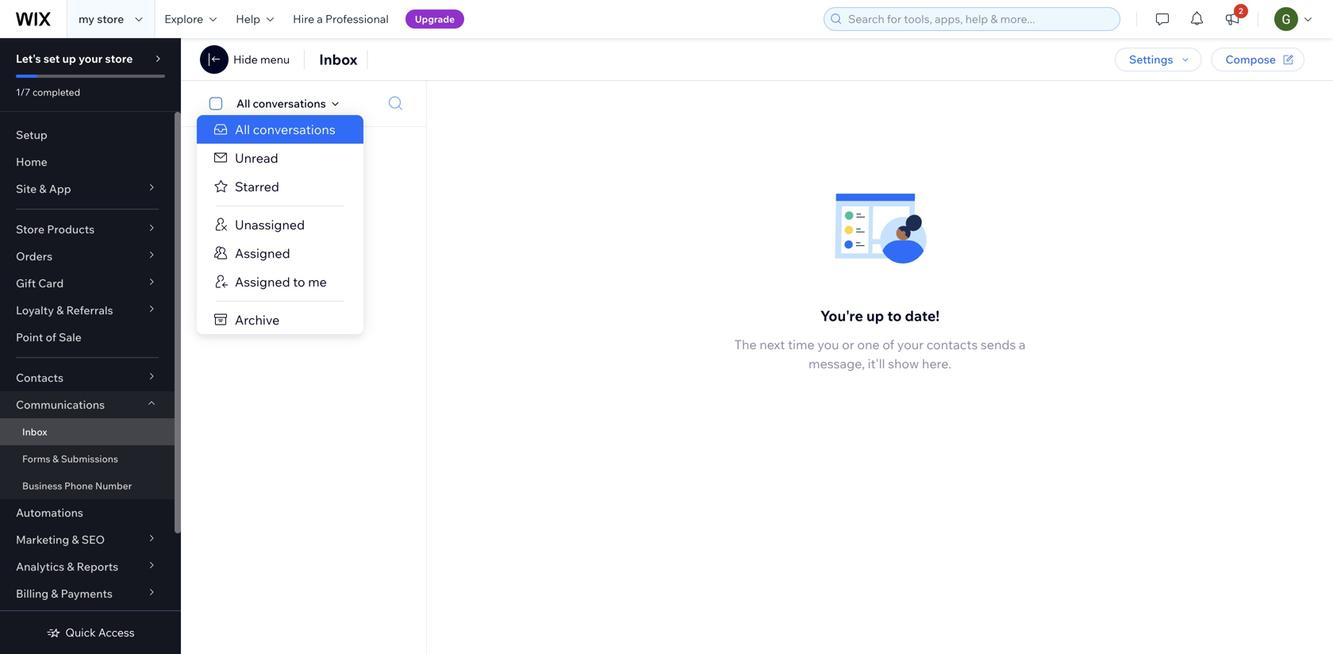 Task type: locate. For each thing, give the bounding box(es) containing it.
all
[[237, 96, 250, 110], [235, 121, 250, 137]]

hide menu button down help button
[[233, 52, 290, 67]]

store down the my store
[[105, 52, 133, 66]]

0 vertical spatial to
[[293, 274, 305, 290]]

loyalty & referrals button
[[0, 297, 175, 324]]

upgrade button
[[406, 10, 465, 29]]

my store
[[79, 12, 124, 26]]

0 horizontal spatial of
[[46, 330, 56, 344]]

&
[[39, 182, 47, 196], [56, 303, 64, 317], [52, 453, 59, 465], [72, 533, 79, 547], [67, 560, 74, 574], [51, 587, 58, 601]]

list box
[[197, 115, 364, 334]]

business
[[22, 480, 62, 492]]

1 vertical spatial inbox
[[22, 426, 47, 438]]

a right hire
[[317, 12, 323, 26]]

None checkbox
[[201, 94, 237, 113]]

1 vertical spatial all
[[235, 121, 250, 137]]

assigned up archive
[[235, 274, 290, 290]]

site & app
[[16, 182, 71, 196]]

0 vertical spatial inbox
[[319, 50, 358, 68]]

0 horizontal spatial to
[[293, 274, 305, 290]]

communications
[[16, 398, 105, 412]]

assigned down unassigned
[[235, 245, 290, 261]]

up up one
[[867, 307, 885, 325]]

reports
[[77, 560, 118, 574]]

0 vertical spatial all conversations
[[237, 96, 326, 110]]

archive
[[235, 312, 280, 328]]

conversations up all conversations option
[[253, 96, 326, 110]]

1 horizontal spatial up
[[867, 307, 885, 325]]

inbox down hire a professional link
[[319, 50, 358, 68]]

professional
[[326, 12, 389, 26]]

& right site
[[39, 182, 47, 196]]

billing & payments button
[[0, 580, 175, 607]]

1 vertical spatial your
[[898, 337, 924, 353]]

1 vertical spatial store
[[105, 52, 133, 66]]

to left date! at the top of the page
[[888, 307, 902, 325]]

1 vertical spatial all conversations
[[235, 121, 336, 137]]

0 vertical spatial up
[[62, 52, 76, 66]]

store inside 'sidebar' 'element'
[[105, 52, 133, 66]]

& right the loyalty
[[56, 303, 64, 317]]

& inside marketing & seo popup button
[[72, 533, 79, 547]]

& for billing
[[51, 587, 58, 601]]

0 horizontal spatial your
[[79, 52, 103, 66]]

1 vertical spatial assigned
[[235, 274, 290, 290]]

contacts
[[16, 371, 64, 385]]

unread
[[235, 150, 278, 166]]

1 assigned from the top
[[235, 245, 290, 261]]

explore
[[165, 12, 203, 26]]

& inside loyalty & referrals popup button
[[56, 303, 64, 317]]

0 vertical spatial your
[[79, 52, 103, 66]]

site & app button
[[0, 175, 175, 202]]

1 horizontal spatial to
[[888, 307, 902, 325]]

marketing & seo button
[[0, 526, 175, 553]]

help
[[236, 12, 261, 26]]

all conversations up all conversations option
[[237, 96, 326, 110]]

& right forms
[[52, 453, 59, 465]]

1 horizontal spatial your
[[898, 337, 924, 353]]

you're
[[821, 307, 864, 325]]

inbox
[[319, 50, 358, 68], [22, 426, 47, 438]]

list box containing all conversations
[[197, 115, 364, 334]]

0 vertical spatial assigned
[[235, 245, 290, 261]]

loyalty & referrals
[[16, 303, 113, 317]]

all up unread
[[235, 121, 250, 137]]

& left the seo
[[72, 533, 79, 547]]

& inside billing & payments popup button
[[51, 587, 58, 601]]

Search for tools, apps, help & more... field
[[844, 8, 1116, 30]]

communications button
[[0, 391, 175, 418]]

1 horizontal spatial a
[[1019, 337, 1026, 353]]

2 assigned from the top
[[235, 274, 290, 290]]

0 vertical spatial a
[[317, 12, 323, 26]]

inbox link
[[0, 418, 175, 445]]

store
[[97, 12, 124, 26], [105, 52, 133, 66]]

settings button
[[1116, 48, 1203, 71]]

all inside option
[[235, 121, 250, 137]]

quick access
[[65, 626, 135, 640]]

up
[[62, 52, 76, 66], [867, 307, 885, 325]]

& for analytics
[[67, 560, 74, 574]]

assigned
[[235, 245, 290, 261], [235, 274, 290, 290]]

quick access button
[[46, 626, 135, 640]]

message,
[[809, 356, 865, 372]]

& inside forms & submissions link
[[52, 453, 59, 465]]

of left sale
[[46, 330, 56, 344]]

all conversations up unread
[[235, 121, 336, 137]]

time
[[788, 337, 815, 353]]

0 vertical spatial conversations
[[253, 96, 326, 110]]

referrals
[[66, 303, 113, 317]]

let's
[[16, 52, 41, 66]]

settings
[[1130, 52, 1174, 66]]

to
[[293, 274, 305, 290], [888, 307, 902, 325]]

seo
[[82, 533, 105, 547]]

0 horizontal spatial inbox
[[22, 426, 47, 438]]

your inside 'sidebar' 'element'
[[79, 52, 103, 66]]

completed
[[33, 86, 80, 98]]

point of sale link
[[0, 324, 175, 351]]

conversations right no
[[275, 176, 350, 190]]

1 horizontal spatial inbox
[[319, 50, 358, 68]]

& for site
[[39, 182, 47, 196]]

1 vertical spatial up
[[867, 307, 885, 325]]

of inside the next time you or one of your contacts sends a message, it'll show here.
[[883, 337, 895, 353]]

conversations inside option
[[253, 121, 336, 137]]

& inside the analytics & reports dropdown button
[[67, 560, 74, 574]]

all down hide
[[237, 96, 250, 110]]

store right my
[[97, 12, 124, 26]]

store
[[16, 222, 45, 236]]

forms & submissions link
[[0, 445, 175, 472]]

all conversations
[[237, 96, 326, 110], [235, 121, 336, 137]]

conversations
[[253, 96, 326, 110], [253, 121, 336, 137], [275, 176, 350, 190]]

sidebar element
[[0, 38, 181, 654]]

0 horizontal spatial a
[[317, 12, 323, 26]]

hire a professional
[[293, 12, 389, 26]]

your right the set
[[79, 52, 103, 66]]

your
[[79, 52, 103, 66], [898, 337, 924, 353]]

conversations up unread
[[253, 121, 336, 137]]

assigned for assigned to me
[[235, 274, 290, 290]]

to left me
[[293, 274, 305, 290]]

set
[[43, 52, 60, 66]]

up right the set
[[62, 52, 76, 66]]

starred
[[235, 179, 279, 195]]

me
[[308, 274, 327, 290]]

& inside site & app dropdown button
[[39, 182, 47, 196]]

unassigned
[[235, 217, 305, 233]]

of right one
[[883, 337, 895, 353]]

0 horizontal spatial up
[[62, 52, 76, 66]]

1/7 completed
[[16, 86, 80, 98]]

1 horizontal spatial of
[[883, 337, 895, 353]]

my
[[79, 12, 95, 26]]

& left reports
[[67, 560, 74, 574]]

a
[[317, 12, 323, 26], [1019, 337, 1026, 353]]

let's set up your store
[[16, 52, 133, 66]]

gift card button
[[0, 270, 175, 297]]

1 vertical spatial conversations
[[253, 121, 336, 137]]

hide menu button
[[200, 45, 290, 74], [233, 52, 290, 67]]

& right billing
[[51, 587, 58, 601]]

store products
[[16, 222, 95, 236]]

2 vertical spatial conversations
[[275, 176, 350, 190]]

of
[[46, 330, 56, 344], [883, 337, 895, 353]]

& for loyalty
[[56, 303, 64, 317]]

gift
[[16, 276, 36, 290]]

a right sends at the right
[[1019, 337, 1026, 353]]

inbox up forms
[[22, 426, 47, 438]]

hire
[[293, 12, 315, 26]]

1 vertical spatial to
[[888, 307, 902, 325]]

your up show
[[898, 337, 924, 353]]

1 vertical spatial a
[[1019, 337, 1026, 353]]

the
[[735, 337, 757, 353]]



Task type: vqa. For each thing, say whether or not it's contained in the screenshot.
Publish on the right of the page
no



Task type: describe. For each thing, give the bounding box(es) containing it.
0 vertical spatial store
[[97, 12, 124, 26]]

no
[[257, 176, 273, 190]]

orders button
[[0, 243, 175, 270]]

assigned for assigned
[[235, 245, 290, 261]]

analytics
[[16, 560, 64, 574]]

marketing & seo
[[16, 533, 105, 547]]

business phone number link
[[0, 472, 175, 499]]

it'll
[[868, 356, 886, 372]]

upgrade
[[415, 13, 455, 25]]

site
[[16, 182, 37, 196]]

point
[[16, 330, 43, 344]]

& for marketing
[[72, 533, 79, 547]]

all conversations inside option
[[235, 121, 336, 137]]

contacts button
[[0, 364, 175, 391]]

sale
[[59, 330, 82, 344]]

marketing
[[16, 533, 69, 547]]

business phone number
[[22, 480, 132, 492]]

contacts
[[927, 337, 978, 353]]

setup link
[[0, 121, 175, 148]]

of inside 'sidebar' 'element'
[[46, 330, 56, 344]]

point of sale
[[16, 330, 82, 344]]

sends
[[981, 337, 1017, 353]]

number
[[95, 480, 132, 492]]

billing
[[16, 587, 49, 601]]

one
[[858, 337, 880, 353]]

or
[[843, 337, 855, 353]]

hide menu button down help
[[200, 45, 290, 74]]

0 vertical spatial all
[[237, 96, 250, 110]]

date!
[[906, 307, 940, 325]]

up inside 'sidebar' 'element'
[[62, 52, 76, 66]]

hire a professional link
[[284, 0, 399, 38]]

no conversations
[[257, 176, 350, 190]]

your inside the next time you or one of your contacts sends a message, it'll show here.
[[898, 337, 924, 353]]

orders
[[16, 249, 53, 263]]

here.
[[923, 356, 952, 372]]

menu
[[260, 52, 290, 66]]

2
[[1240, 6, 1244, 16]]

forms
[[22, 453, 50, 465]]

hide menu
[[233, 52, 290, 66]]

home
[[16, 155, 47, 169]]

the next time you or one of your contacts sends a message, it'll show here.
[[735, 337, 1026, 372]]

quick
[[65, 626, 96, 640]]

app
[[49, 182, 71, 196]]

payments
[[61, 587, 113, 601]]

hide
[[233, 52, 258, 66]]

products
[[47, 222, 95, 236]]

home link
[[0, 148, 175, 175]]

analytics & reports button
[[0, 553, 175, 580]]

forms & submissions
[[22, 453, 118, 465]]

help button
[[226, 0, 284, 38]]

access
[[98, 626, 135, 640]]

next
[[760, 337, 786, 353]]

1/7
[[16, 86, 30, 98]]

inbox inside "link"
[[22, 426, 47, 438]]

you
[[818, 337, 840, 353]]

billing & payments
[[16, 587, 113, 601]]

phone
[[64, 480, 93, 492]]

a inside the next time you or one of your contacts sends a message, it'll show here.
[[1019, 337, 1026, 353]]

compose
[[1226, 52, 1277, 66]]

compose button
[[1212, 48, 1305, 71]]

automations link
[[0, 499, 175, 526]]

2 button
[[1216, 0, 1251, 38]]

setup
[[16, 128, 47, 142]]

automations
[[16, 506, 83, 520]]

all conversations option
[[197, 115, 364, 144]]

assigned to me
[[235, 274, 327, 290]]

loyalty
[[16, 303, 54, 317]]

you're up to date!
[[821, 307, 940, 325]]

& for forms
[[52, 453, 59, 465]]

gift card
[[16, 276, 64, 290]]

analytics & reports
[[16, 560, 118, 574]]

submissions
[[61, 453, 118, 465]]

store products button
[[0, 216, 175, 243]]



